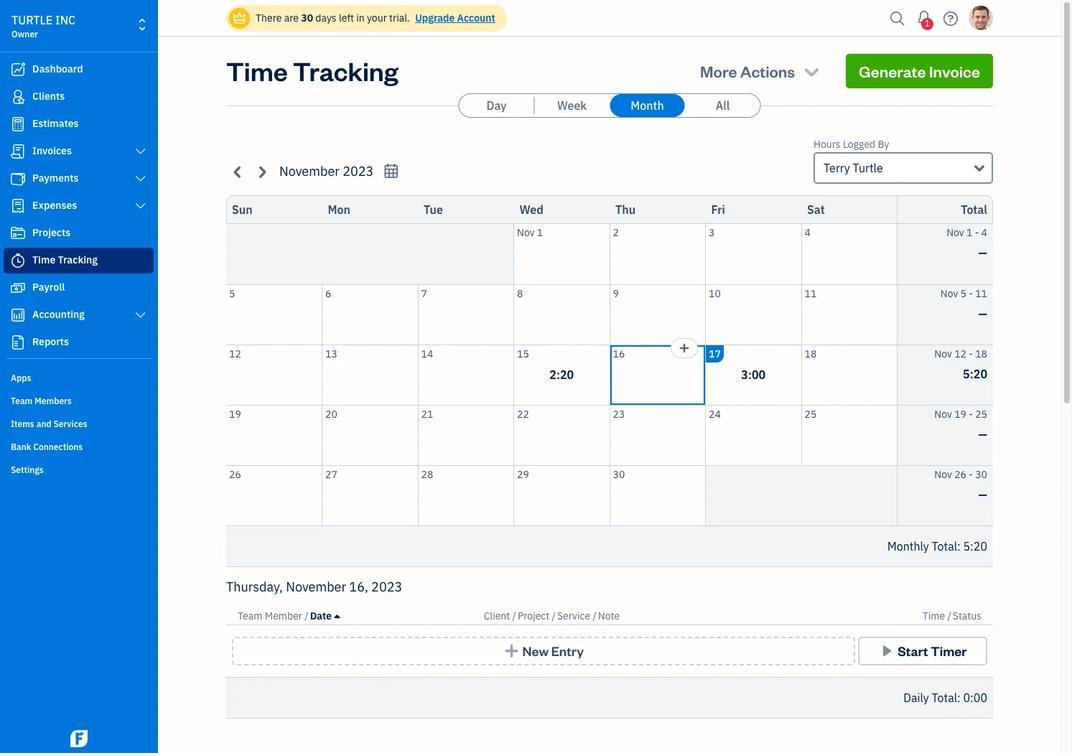 Task type: describe. For each thing, give the bounding box(es) containing it.
11 button
[[802, 285, 897, 344]]

27
[[325, 468, 337, 481]]

29 button
[[514, 466, 609, 526]]

25 inside 'nov 19 - 25 —'
[[975, 408, 987, 420]]

25 button
[[802, 405, 897, 465]]

note
[[598, 610, 620, 623]]

2 button
[[610, 224, 705, 284]]

nov for nov 1
[[517, 226, 535, 239]]

11 inside nov 5 - 11 —
[[975, 287, 987, 300]]

chevron large down image for accounting
[[134, 310, 147, 321]]

bank connections link
[[4, 436, 154, 457]]

connections
[[33, 442, 83, 452]]

5 / from the left
[[948, 610, 951, 623]]

upgrade account link
[[412, 11, 495, 24]]

8 button
[[514, 285, 609, 344]]

clients
[[32, 90, 65, 103]]

nov 12 - 18 5:20
[[935, 347, 987, 381]]

client image
[[9, 90, 27, 104]]

30 button
[[610, 466, 705, 526]]

day link
[[459, 94, 534, 117]]

by
[[878, 138, 889, 151]]

left
[[339, 11, 354, 24]]

bank connections
[[11, 442, 83, 452]]

3 / from the left
[[552, 610, 556, 623]]

4 inside button
[[805, 226, 811, 239]]

7 button
[[418, 285, 513, 344]]

projects link
[[4, 220, 154, 246]]

9 button
[[610, 285, 705, 344]]

timer image
[[9, 253, 27, 268]]

new entry button
[[232, 637, 855, 666]]

27 button
[[322, 466, 418, 526]]

generate invoice button
[[846, 54, 993, 88]]

3:00
[[741, 368, 766, 382]]

1 vertical spatial november
[[286, 579, 346, 595]]

23
[[613, 408, 625, 420]]

timer
[[931, 643, 967, 659]]

estimates link
[[4, 111, 154, 137]]

go to help image
[[939, 8, 962, 29]]

dashboard image
[[9, 62, 27, 77]]

0 vertical spatial november
[[279, 163, 340, 180]]

bank
[[11, 442, 31, 452]]

10 button
[[706, 285, 801, 344]]

settings link
[[4, 459, 154, 480]]

0 vertical spatial time tracking
[[226, 54, 398, 88]]

nov 19 - 25 —
[[935, 408, 987, 441]]

11 inside button
[[805, 287, 817, 300]]

12 inside button
[[229, 347, 241, 360]]

— for nov 26 - 30 —
[[978, 487, 987, 502]]

status
[[953, 610, 982, 623]]

6 button
[[322, 285, 418, 344]]

15
[[517, 347, 529, 360]]

team member /
[[238, 610, 309, 623]]

apps link
[[4, 367, 154, 389]]

nov 1
[[517, 226, 543, 239]]

month
[[631, 98, 664, 113]]

nov for nov 5 - 11 —
[[941, 287, 958, 300]]

- for nov 26 - 30 —
[[969, 468, 973, 481]]

4 / from the left
[[593, 610, 597, 623]]

5 inside button
[[229, 287, 235, 300]]

nov 26 - 30 —
[[935, 468, 987, 502]]

chevrondown image
[[802, 61, 822, 81]]

18 inside button
[[805, 347, 817, 360]]

more
[[700, 61, 737, 81]]

2 horizontal spatial time
[[923, 610, 945, 623]]

time / status
[[923, 610, 982, 623]]

main element
[[0, 0, 194, 753]]

month link
[[610, 94, 685, 117]]

1 for nov 1 - 4 —
[[967, 226, 973, 239]]

hours logged by
[[814, 138, 889, 151]]

5 button
[[226, 285, 322, 344]]

20 button
[[322, 405, 418, 465]]

date link
[[310, 610, 340, 623]]

time tracking link
[[4, 248, 154, 274]]

sat
[[807, 203, 825, 217]]

23 button
[[610, 405, 705, 465]]

upgrade
[[415, 11, 455, 24]]

3 button
[[706, 224, 801, 284]]

30 inside button
[[613, 468, 625, 481]]

7
[[421, 287, 427, 300]]

19 button
[[226, 405, 322, 465]]

week
[[557, 98, 587, 113]]

turtle inc owner
[[11, 13, 76, 39]]

29
[[517, 468, 529, 481]]

thursday,
[[226, 579, 283, 595]]

16
[[613, 347, 625, 360]]

search image
[[886, 8, 909, 29]]

fri
[[711, 203, 725, 217]]

there are 30 days left in your trial. upgrade account
[[256, 11, 495, 24]]

date
[[310, 610, 332, 623]]

1 for nov 1
[[537, 226, 543, 239]]

chevron large down image for payments
[[134, 173, 147, 185]]

clients link
[[4, 84, 154, 110]]

member
[[265, 610, 302, 623]]

nov for nov 19 - 25 —
[[935, 408, 952, 420]]

estimate image
[[9, 117, 27, 131]]

nov 1 button
[[514, 224, 609, 284]]

- for nov 1 - 4 —
[[975, 226, 979, 239]]

reports
[[32, 335, 69, 348]]

thursday, november 16, 2023
[[226, 579, 402, 595]]

play image
[[879, 644, 895, 659]]

items and services
[[11, 419, 87, 429]]

client / project / service / note
[[484, 610, 620, 623]]

apps
[[11, 373, 31, 383]]

in
[[356, 11, 365, 24]]

payroll link
[[4, 275, 154, 301]]

project
[[518, 610, 550, 623]]

0 vertical spatial tracking
[[293, 54, 398, 88]]

plus image
[[503, 644, 520, 659]]

total for daily total
[[932, 691, 957, 705]]

chevron large down image for expenses
[[134, 200, 147, 212]]

— for nov 5 - 11 —
[[978, 306, 987, 321]]

accounting
[[32, 308, 85, 321]]

chevron large down image for invoices
[[134, 146, 147, 157]]

service
[[557, 610, 590, 623]]



Task type: vqa. For each thing, say whether or not it's contained in the screenshot.
rightmost Time
yes



Task type: locate. For each thing, give the bounding box(es) containing it.
0 vertical spatial total
[[961, 203, 987, 217]]

total up "nov 1 - 4 —"
[[961, 203, 987, 217]]

chevron large down image inside expenses link
[[134, 200, 147, 212]]

: left 0:00 in the bottom of the page
[[957, 691, 961, 705]]

team inside main element
[[11, 396, 32, 406]]

1 horizontal spatial 11
[[975, 287, 987, 300]]

— inside "nov 1 - 4 —"
[[978, 246, 987, 260]]

caretup image
[[334, 610, 340, 622]]

1 left go to help icon
[[925, 18, 930, 29]]

tracking inside main element
[[58, 253, 98, 266]]

2
[[613, 226, 619, 239]]

team down apps
[[11, 396, 32, 406]]

1 horizontal spatial time
[[226, 54, 288, 88]]

nov inside "nov 1 - 4 —"
[[947, 226, 964, 239]]

time inside main element
[[32, 253, 55, 266]]

1 vertical spatial :
[[957, 691, 961, 705]]

status link
[[953, 610, 982, 623]]

1 vertical spatial chevron large down image
[[134, 173, 147, 185]]

26 inside nov 26 - 30 —
[[955, 468, 967, 481]]

money image
[[9, 281, 27, 295]]

2 — from the top
[[978, 306, 987, 321]]

11 down "nov 1 - 4 —"
[[975, 287, 987, 300]]

report image
[[9, 335, 27, 350]]

hours
[[814, 138, 841, 151]]

your
[[367, 11, 387, 24]]

24
[[709, 408, 721, 420]]

1 horizontal spatial 19
[[955, 408, 967, 420]]

0 horizontal spatial time tracking
[[32, 253, 98, 266]]

nov for nov 1 - 4 —
[[947, 226, 964, 239]]

2 chevron large down image from the top
[[134, 173, 147, 185]]

time tracking
[[226, 54, 398, 88], [32, 253, 98, 266]]

16 button
[[610, 345, 705, 405]]

— up nov 26 - 30 — on the bottom right of the page
[[978, 427, 987, 441]]

chevron large down image inside the accounting 'link'
[[134, 310, 147, 321]]

1 12 from the left
[[229, 347, 241, 360]]

0 vertical spatial chevron large down image
[[134, 146, 147, 157]]

start timer
[[898, 643, 967, 659]]

- inside nov 12 - 18 5:20
[[969, 347, 973, 360]]

payments
[[32, 172, 79, 185]]

terry turtle button
[[814, 152, 993, 184]]

daily total : 0:00
[[904, 691, 987, 705]]

- inside "nov 1 - 4 —"
[[975, 226, 979, 239]]

5 inside nov 5 - 11 —
[[961, 287, 967, 300]]

team for team member /
[[238, 610, 262, 623]]

2 12 from the left
[[955, 347, 967, 360]]

expenses link
[[4, 193, 154, 219]]

1 horizontal spatial team
[[238, 610, 262, 623]]

1 horizontal spatial 1
[[925, 18, 930, 29]]

time tracking inside main element
[[32, 253, 98, 266]]

26 down 'nov 19 - 25 —'
[[955, 468, 967, 481]]

monthly
[[887, 539, 929, 554]]

0 vertical spatial team
[[11, 396, 32, 406]]

0 vertical spatial time
[[226, 54, 288, 88]]

2 19 from the left
[[955, 408, 967, 420]]

owner
[[11, 29, 38, 39]]

22 button
[[514, 405, 609, 465]]

daily
[[904, 691, 929, 705]]

total for monthly total
[[932, 539, 957, 554]]

time tracking down days
[[226, 54, 398, 88]]

11
[[805, 287, 817, 300], [975, 287, 987, 300]]

5:20 inside nov 12 - 18 5:20
[[963, 367, 987, 381]]

terry turtle
[[824, 161, 883, 175]]

tracking down left
[[293, 54, 398, 88]]

nov inside nov 1 button
[[517, 226, 535, 239]]

invoice image
[[9, 144, 27, 159]]

2 / from the left
[[512, 610, 516, 623]]

0 vertical spatial chevron large down image
[[134, 200, 147, 212]]

more actions button
[[687, 54, 834, 88]]

1 vertical spatial 5:20
[[963, 539, 987, 554]]

2 horizontal spatial 1
[[967, 226, 973, 239]]

9
[[613, 287, 619, 300]]

freshbooks image
[[68, 730, 90, 748]]

3 — from the top
[[978, 427, 987, 441]]

4
[[805, 226, 811, 239], [981, 226, 987, 239]]

nov down nov 12 - 18 5:20
[[935, 408, 952, 420]]

invoice
[[929, 61, 980, 81]]

19 down nov 12 - 18 5:20
[[955, 408, 967, 420]]

12 inside nov 12 - 18 5:20
[[955, 347, 967, 360]]

1 vertical spatial 2023
[[371, 579, 402, 595]]

2 26 from the left
[[955, 468, 967, 481]]

2 4 from the left
[[981, 226, 987, 239]]

1 26 from the left
[[229, 468, 241, 481]]

chevron large down image inside invoices "link"
[[134, 146, 147, 157]]

1 vertical spatial tracking
[[58, 253, 98, 266]]

18 down 11 button
[[805, 347, 817, 360]]

0 horizontal spatial 5
[[229, 287, 235, 300]]

0 horizontal spatial 11
[[805, 287, 817, 300]]

/ left note link
[[593, 610, 597, 623]]

november 2023
[[279, 163, 374, 180]]

19 inside "button"
[[229, 408, 241, 420]]

team for team members
[[11, 396, 32, 406]]

21 button
[[418, 405, 513, 465]]

items and services link
[[4, 413, 154, 434]]

26 inside button
[[229, 468, 241, 481]]

1 : from the top
[[957, 539, 961, 554]]

terry
[[824, 161, 850, 175]]

5:20 down nov 26 - 30 — on the bottom right of the page
[[963, 539, 987, 554]]

1 25 from the left
[[805, 408, 817, 420]]

0 horizontal spatial 1
[[537, 226, 543, 239]]

- for nov 5 - 11 —
[[969, 287, 973, 300]]

8
[[517, 287, 523, 300]]

start
[[898, 643, 928, 659]]

monthly total : 5:20
[[887, 539, 987, 554]]

1 vertical spatial time
[[32, 253, 55, 266]]

next month image
[[253, 163, 270, 180]]

time left the status
[[923, 610, 945, 623]]

dashboard
[[32, 62, 83, 75]]

— inside nov 26 - 30 —
[[978, 487, 987, 502]]

0 horizontal spatial 12
[[229, 347, 241, 360]]

nov inside nov 12 - 18 5:20
[[935, 347, 952, 360]]

1 inside "nov 1 - 4 —"
[[967, 226, 973, 239]]

4 — from the top
[[978, 487, 987, 502]]

1 up nov 5 - 11 —
[[967, 226, 973, 239]]

—
[[978, 246, 987, 260], [978, 306, 987, 321], [978, 427, 987, 441], [978, 487, 987, 502]]

5:20 up 'nov 19 - 25 —'
[[963, 367, 987, 381]]

nov down the wed
[[517, 226, 535, 239]]

project link
[[518, 610, 552, 623]]

1 inside button
[[537, 226, 543, 239]]

nov 5 - 11 —
[[941, 287, 987, 321]]

previous month image
[[230, 163, 246, 180]]

0:00
[[963, 691, 987, 705]]

days
[[316, 11, 337, 24]]

1 vertical spatial chevron large down image
[[134, 310, 147, 321]]

- inside 'nov 19 - 25 —'
[[969, 408, 973, 420]]

— inside nov 5 - 11 —
[[978, 306, 987, 321]]

sun
[[232, 203, 252, 217]]

0 horizontal spatial time
[[32, 253, 55, 266]]

6
[[325, 287, 331, 300]]

more actions
[[700, 61, 795, 81]]

all
[[716, 98, 730, 113]]

- inside nov 5 - 11 —
[[969, 287, 973, 300]]

0 vertical spatial 2023
[[343, 163, 374, 180]]

13
[[325, 347, 337, 360]]

1 horizontal spatial 5
[[961, 287, 967, 300]]

0 horizontal spatial 4
[[805, 226, 811, 239]]

total right daily
[[932, 691, 957, 705]]

- inside nov 26 - 30 —
[[969, 468, 973, 481]]

16,
[[349, 579, 368, 595]]

estimates
[[32, 117, 79, 130]]

1 horizontal spatial tracking
[[293, 54, 398, 88]]

12 button
[[226, 345, 322, 405]]

invoices
[[32, 144, 72, 157]]

chevron large down image
[[134, 146, 147, 157], [134, 173, 147, 185]]

chevron large down image down payroll link
[[134, 310, 147, 321]]

25 down 18 button
[[805, 408, 817, 420]]

1 — from the top
[[978, 246, 987, 260]]

: for monthly total
[[957, 539, 961, 554]]

members
[[35, 396, 72, 406]]

2 25 from the left
[[975, 408, 987, 420]]

payroll
[[32, 281, 65, 294]]

1 horizontal spatial 4
[[981, 226, 987, 239]]

2 horizontal spatial 30
[[975, 468, 987, 481]]

2 vertical spatial time
[[923, 610, 945, 623]]

crown image
[[232, 10, 247, 25]]

day
[[487, 98, 507, 113]]

logged
[[843, 138, 876, 151]]

- for nov 12 - 18 5:20
[[969, 347, 973, 360]]

and
[[36, 419, 51, 429]]

— for nov 19 - 25 —
[[978, 427, 987, 441]]

0 horizontal spatial 19
[[229, 408, 241, 420]]

1 horizontal spatial 26
[[955, 468, 967, 481]]

all link
[[685, 94, 760, 117]]

10
[[709, 287, 721, 300]]

0 horizontal spatial tracking
[[58, 253, 98, 266]]

nov for nov 12 - 18 5:20
[[935, 347, 952, 360]]

1 down the wed
[[537, 226, 543, 239]]

— up monthly total : 5:20
[[978, 487, 987, 502]]

0 horizontal spatial 25
[[805, 408, 817, 420]]

nov down 'nov 19 - 25 —'
[[935, 468, 952, 481]]

2023 right 16,
[[371, 579, 402, 595]]

1 5 from the left
[[229, 287, 235, 300]]

26 button
[[226, 466, 322, 526]]

30 right are
[[301, 11, 313, 24]]

reports link
[[4, 330, 154, 355]]

account
[[457, 11, 495, 24]]

/ left the status
[[948, 610, 951, 623]]

note link
[[598, 610, 620, 623]]

1 horizontal spatial 25
[[975, 408, 987, 420]]

nov inside nov 26 - 30 —
[[935, 468, 952, 481]]

19
[[229, 408, 241, 420], [955, 408, 967, 420]]

1 vertical spatial team
[[238, 610, 262, 623]]

30 inside nov 26 - 30 —
[[975, 468, 987, 481]]

12
[[229, 347, 241, 360], [955, 347, 967, 360]]

- for nov 19 - 25 —
[[969, 408, 973, 420]]

services
[[53, 419, 87, 429]]

4 inside "nov 1 - 4 —"
[[981, 226, 987, 239]]

1 chevron large down image from the top
[[134, 200, 147, 212]]

tracking down projects link
[[58, 253, 98, 266]]

november right next month image
[[279, 163, 340, 180]]

chevron large down image
[[134, 200, 147, 212], [134, 310, 147, 321]]

18 inside nov 12 - 18 5:20
[[975, 347, 987, 360]]

19 down 12 button
[[229, 408, 241, 420]]

nov down "nov 1 - 4 —"
[[941, 287, 958, 300]]

time down there
[[226, 54, 288, 88]]

2 18 from the left
[[975, 347, 987, 360]]

add a time entry image
[[679, 339, 690, 357]]

settings
[[11, 465, 44, 475]]

turtle
[[853, 161, 883, 175]]

25 down nov 12 - 18 5:20
[[975, 408, 987, 420]]

14
[[421, 347, 433, 360]]

team members link
[[4, 390, 154, 411]]

/ left service
[[552, 610, 556, 623]]

team members
[[11, 396, 72, 406]]

2 : from the top
[[957, 691, 961, 705]]

18 down nov 5 - 11 —
[[975, 347, 987, 360]]

2 5 from the left
[[961, 287, 967, 300]]

generate
[[859, 61, 926, 81]]

1 horizontal spatial 12
[[955, 347, 967, 360]]

: right "monthly"
[[957, 539, 961, 554]]

11 down 4 button on the right of page
[[805, 287, 817, 300]]

nov inside nov 5 - 11 —
[[941, 287, 958, 300]]

0 vertical spatial 5:20
[[963, 367, 987, 381]]

25 inside button
[[805, 408, 817, 420]]

30 down 'nov 19 - 25 —'
[[975, 468, 987, 481]]

1 horizontal spatial 30
[[613, 468, 625, 481]]

time tracking down projects link
[[32, 253, 98, 266]]

trial.
[[389, 11, 410, 24]]

20
[[325, 408, 337, 420]]

week link
[[535, 94, 609, 117]]

nov down nov 5 - 11 —
[[935, 347, 952, 360]]

24 button
[[706, 405, 801, 465]]

— inside 'nov 19 - 25 —'
[[978, 427, 987, 441]]

nov up nov 5 - 11 —
[[947, 226, 964, 239]]

0 horizontal spatial 26
[[229, 468, 241, 481]]

19 inside 'nov 19 - 25 —'
[[955, 408, 967, 420]]

1 18 from the left
[[805, 347, 817, 360]]

time right timer icon
[[32, 253, 55, 266]]

total right "monthly"
[[932, 539, 957, 554]]

1 11 from the left
[[805, 287, 817, 300]]

1 inside dropdown button
[[925, 18, 930, 29]]

2 11 from the left
[[975, 287, 987, 300]]

nov for nov 26 - 30 —
[[935, 468, 952, 481]]

30 down 23 button
[[613, 468, 625, 481]]

12 down 5 button
[[229, 347, 241, 360]]

payment image
[[9, 172, 27, 186]]

— for nov 1 - 4 —
[[978, 246, 987, 260]]

1 5:20 from the top
[[963, 367, 987, 381]]

3
[[709, 226, 715, 239]]

service link
[[557, 610, 593, 623]]

1 4 from the left
[[805, 226, 811, 239]]

november up "date" on the bottom of page
[[286, 579, 346, 595]]

: for daily total
[[957, 691, 961, 705]]

payments link
[[4, 166, 154, 192]]

/ left "date" on the bottom of page
[[305, 610, 309, 623]]

nov inside 'nov 19 - 25 —'
[[935, 408, 952, 420]]

2 chevron large down image from the top
[[134, 310, 147, 321]]

12 down nov 5 - 11 —
[[955, 347, 967, 360]]

1 horizontal spatial time tracking
[[226, 54, 398, 88]]

0 horizontal spatial 30
[[301, 11, 313, 24]]

0 horizontal spatial 18
[[805, 347, 817, 360]]

1 horizontal spatial 18
[[975, 347, 987, 360]]

1 19 from the left
[[229, 408, 241, 420]]

chevron large down image down payments link
[[134, 200, 147, 212]]

/ right client
[[512, 610, 516, 623]]

26 down 19 "button"
[[229, 468, 241, 481]]

start timer button
[[858, 637, 987, 666]]

chevron large down image down estimates link
[[134, 146, 147, 157]]

2 5:20 from the top
[[963, 539, 987, 554]]

2023 left choose a date image
[[343, 163, 374, 180]]

team down thursday,
[[238, 610, 262, 623]]

2 vertical spatial total
[[932, 691, 957, 705]]

mon
[[328, 203, 350, 217]]

— up nov 12 - 18 5:20
[[978, 306, 987, 321]]

1 vertical spatial total
[[932, 539, 957, 554]]

1 vertical spatial time tracking
[[32, 253, 98, 266]]

4 button
[[802, 224, 897, 284]]

chart image
[[9, 308, 27, 322]]

— up nov 5 - 11 —
[[978, 246, 987, 260]]

1 chevron large down image from the top
[[134, 146, 147, 157]]

choose a date image
[[383, 163, 400, 180]]

team
[[11, 396, 32, 406], [238, 610, 262, 623]]

0 horizontal spatial team
[[11, 396, 32, 406]]

expense image
[[9, 199, 27, 213]]

project image
[[9, 226, 27, 241]]

client
[[484, 610, 510, 623]]

total
[[961, 203, 987, 217], [932, 539, 957, 554], [932, 691, 957, 705]]

0 vertical spatial :
[[957, 539, 961, 554]]

chevron large down image up expenses link
[[134, 173, 147, 185]]

1 button
[[913, 4, 936, 32]]

1 / from the left
[[305, 610, 309, 623]]

22
[[517, 408, 529, 420]]



